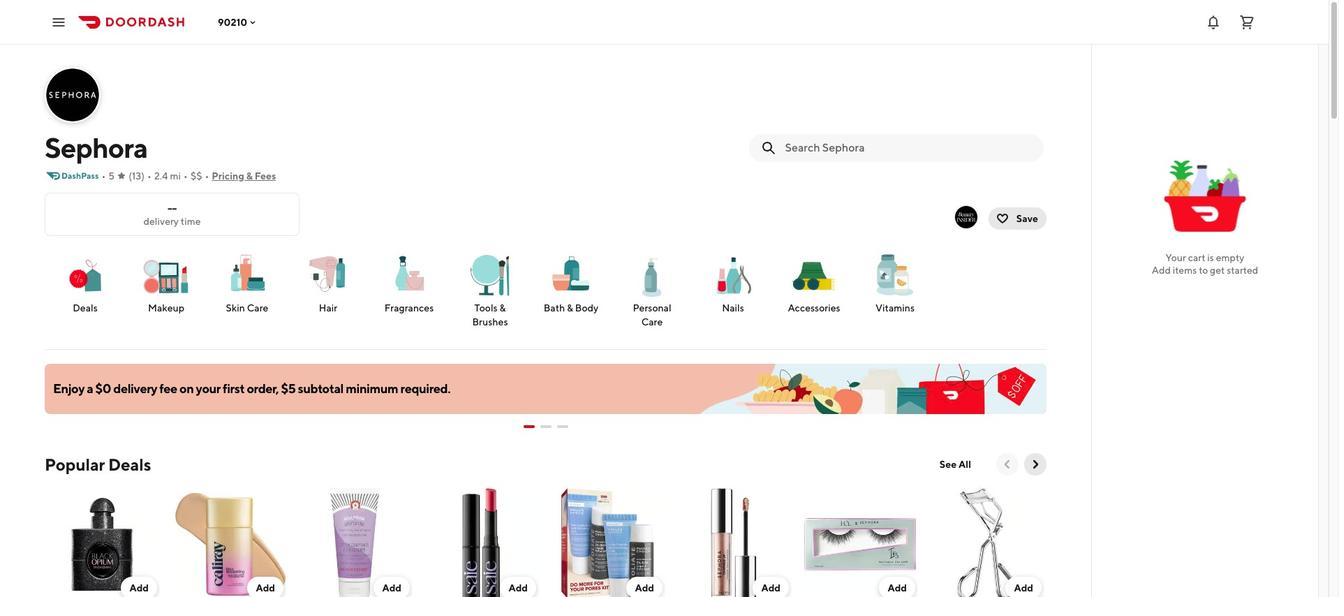 Task type: vqa. For each thing, say whether or not it's contained in the screenshot.
Add button
yes



Task type: describe. For each thing, give the bounding box(es) containing it.
4 • from the left
[[205, 170, 209, 182]]

on
[[180, 381, 194, 396]]

time
[[181, 215, 201, 227]]

sephora image
[[46, 68, 99, 122]]

see all link
[[931, 453, 980, 476]]

& for tools & brushes
[[500, 302, 506, 314]]

enjoy a $0 delivery fee on your first order, $5 subtotal minimum required.
[[53, 381, 451, 396]]

enjoy
[[53, 381, 85, 396]]

2 - from the left
[[172, 201, 177, 215]]

1 - from the left
[[168, 201, 172, 215]]

personal care
[[633, 302, 672, 328]]

nails image
[[708, 251, 758, 301]]

$5
[[281, 381, 296, 396]]

hair link
[[293, 250, 363, 316]]

add for house of lashes sephora collection iris false eyelashes image
[[888, 582, 907, 594]]

delivery inside -- delivery time
[[143, 215, 179, 227]]

add for paula's choice do more for your pores set image
[[635, 582, 654, 594]]

1 horizontal spatial deals
[[108, 455, 151, 474]]

caliray freedreaming clean blurring skin tint the 2 foundation (1 oz) image
[[171, 487, 286, 597]]

pricing
[[212, 170, 244, 182]]

saie lip blur soft matte hydrating surreal lipstick (0.07 oz) image
[[424, 487, 539, 597]]

save button
[[989, 207, 1047, 230]]

0 horizontal spatial &
[[246, 170, 253, 182]]

tools & brushes link
[[455, 250, 525, 330]]

makeup image
[[141, 251, 191, 301]]

your
[[196, 381, 221, 396]]

body
[[575, 302, 599, 314]]

1 • from the left
[[102, 170, 106, 182]]

personal
[[633, 302, 672, 314]]

0 items, open order cart image
[[1239, 14, 1256, 30]]

cart
[[1188, 252, 1206, 263]]

hair image
[[303, 251, 353, 295]]

Search Sephora search field
[[785, 140, 1033, 156]]

mi
[[170, 170, 181, 182]]

fee
[[159, 381, 177, 396]]

add for the yves saint laurent black opium extreme eau de parfum (1 oz) image
[[129, 582, 149, 594]]

order,
[[247, 381, 279, 396]]

3 • from the left
[[184, 170, 188, 182]]

accessories link
[[779, 250, 849, 316]]

care for personal care
[[641, 316, 663, 328]]

bath & body image
[[546, 251, 596, 295]]

sephora collection charged up 02 striking liquid eyeshadow image
[[677, 487, 792, 597]]

paula's choice do more for your pores set image
[[550, 487, 665, 597]]

sephora collection eyelash curler image
[[929, 487, 1045, 597]]

1 vertical spatial delivery
[[113, 381, 157, 396]]

house of lashes sephora collection iris false eyelashes image
[[803, 487, 918, 597]]

all
[[959, 459, 971, 470]]

previous button of carousel image
[[1001, 457, 1015, 471]]

accessories image
[[789, 251, 839, 301]]

next button of carousel image
[[1029, 457, 1043, 471]]

fragrances link
[[374, 250, 444, 316]]

5
[[108, 170, 115, 182]]

logo image
[[955, 206, 978, 228]]

pricing & fees button
[[212, 165, 276, 187]]

first aid beauty sculpting body lotion (6 oz) image
[[297, 487, 413, 597]]

popular deals
[[45, 455, 151, 474]]

sephora
[[45, 131, 148, 164]]

2 • from the left
[[147, 170, 152, 182]]

skin
[[226, 302, 245, 314]]

see
[[940, 459, 957, 470]]

subtotal
[[298, 381, 344, 396]]

vitamins
[[876, 302, 915, 314]]

personal care link
[[617, 250, 687, 330]]

started
[[1227, 265, 1259, 276]]



Task type: locate. For each thing, give the bounding box(es) containing it.
1 horizontal spatial &
[[500, 302, 506, 314]]

dashpass
[[61, 170, 99, 181]]

90210 button
[[218, 16, 259, 28]]

1 vertical spatial care
[[641, 316, 663, 328]]

• right mi
[[184, 170, 188, 182]]

delivery right "$0"
[[113, 381, 157, 396]]

deals
[[73, 302, 98, 314], [108, 455, 151, 474]]

$0
[[95, 381, 111, 396]]

bath
[[544, 302, 565, 314]]

0 horizontal spatial deals
[[73, 302, 98, 314]]

tools
[[475, 302, 498, 314]]

nails link
[[698, 250, 768, 316]]

care right skin
[[247, 302, 268, 314]]

& left fees on the top left
[[246, 170, 253, 182]]

$$
[[191, 170, 202, 182]]

a
[[87, 381, 93, 396]]

required.
[[400, 381, 451, 396]]

vitamins link
[[860, 250, 930, 316]]

&
[[246, 170, 253, 182], [500, 302, 506, 314], [567, 302, 573, 314]]

bath & body
[[544, 302, 599, 314]]

makeup
[[148, 302, 184, 314]]

& right bath
[[567, 302, 573, 314]]

empty
[[1216, 252, 1245, 263]]

-
[[168, 201, 172, 215], [172, 201, 177, 215]]

open menu image
[[50, 14, 67, 30]]

fragrances
[[385, 302, 434, 314]]

0 vertical spatial deals
[[73, 302, 98, 314]]

your cart is empty add items to get started
[[1152, 252, 1259, 276]]

delivery left the "time"
[[143, 215, 179, 227]]

& for bath & body
[[567, 302, 573, 314]]

popular
[[45, 455, 105, 474]]

delivery
[[143, 215, 179, 227], [113, 381, 157, 396]]

add for sephora collection eyelash curler "image"
[[1014, 582, 1034, 594]]

notification bell image
[[1205, 14, 1222, 30]]

& inside tools & brushes
[[500, 302, 506, 314]]

nails
[[722, 302, 744, 314]]

save
[[1017, 213, 1038, 224]]

popular deals link
[[45, 453, 151, 476]]

2 horizontal spatial &
[[567, 302, 573, 314]]

add for first aid beauty sculpting body lotion (6 oz) image in the bottom left of the page
[[382, 582, 402, 594]]

add for saie lip blur soft matte hydrating surreal lipstick (0.07 oz) image
[[509, 582, 528, 594]]

0 horizontal spatial care
[[247, 302, 268, 314]]

• right $$
[[205, 170, 209, 182]]

care
[[247, 302, 268, 314], [641, 316, 663, 328]]

care inside skin care link
[[247, 302, 268, 314]]

add for caliray freedreaming clean blurring skin tint the 2 foundation (1 oz) image
[[256, 582, 275, 594]]

add button
[[121, 577, 157, 597], [121, 577, 157, 597], [247, 577, 284, 597], [247, 577, 284, 597], [374, 577, 410, 597], [374, 577, 410, 597], [500, 577, 536, 597], [500, 577, 536, 597], [627, 577, 663, 597], [627, 577, 663, 597], [753, 577, 789, 597], [753, 577, 789, 597], [879, 577, 915, 597], [879, 577, 915, 597], [1006, 577, 1042, 597], [1006, 577, 1042, 597]]

add for sephora collection charged up 02 striking liquid eyeshadow image at the bottom right of page
[[761, 582, 781, 594]]

hair
[[319, 302, 337, 314]]

fragrances image
[[384, 251, 434, 295]]

deals link
[[50, 250, 120, 316]]

& right the tools
[[500, 302, 506, 314]]

0 vertical spatial care
[[247, 302, 268, 314]]

personal care image
[[627, 251, 677, 301]]

skin care link
[[212, 250, 282, 316]]

first
[[223, 381, 245, 396]]

accessories
[[788, 302, 841, 314]]

see all
[[940, 459, 971, 470]]

deals down deals image on the left of page
[[73, 302, 98, 314]]

• 2.4 mi • $$ • pricing & fees
[[147, 170, 276, 182]]

0 vertical spatial delivery
[[143, 215, 179, 227]]

is
[[1208, 252, 1214, 263]]

skin care image
[[222, 251, 272, 295]]

-- delivery time
[[143, 201, 201, 227]]

skin care
[[226, 302, 268, 314]]

get
[[1210, 265, 1225, 276]]

deals image
[[60, 251, 110, 301]]

(13)
[[129, 170, 145, 182]]

add inside your cart is empty add items to get started
[[1152, 265, 1171, 276]]

to
[[1199, 265, 1208, 276]]

bath & body link
[[536, 250, 606, 316]]

2.4
[[154, 170, 168, 182]]

makeup link
[[131, 250, 201, 316]]

care for skin care
[[247, 302, 268, 314]]

tools & brushes
[[472, 302, 508, 328]]

• left "2.4"
[[147, 170, 152, 182]]

vitamins image
[[870, 251, 920, 301]]

fees
[[255, 170, 276, 182]]

1 vertical spatial deals
[[108, 455, 151, 474]]

90210
[[218, 16, 247, 28]]

deals right popular
[[108, 455, 151, 474]]

items
[[1173, 265, 1197, 276]]

minimum
[[346, 381, 398, 396]]

tools & brushes image
[[465, 251, 515, 301]]

care down personal
[[641, 316, 663, 328]]

•
[[102, 170, 106, 182], [147, 170, 152, 182], [184, 170, 188, 182], [205, 170, 209, 182]]

your
[[1166, 252, 1186, 263]]

care inside personal care
[[641, 316, 663, 328]]

brushes
[[472, 316, 508, 328]]

1 horizontal spatial care
[[641, 316, 663, 328]]

yves saint laurent black opium extreme eau de parfum (1 oz) image
[[45, 487, 160, 597]]

• left 5
[[102, 170, 106, 182]]

add
[[1152, 265, 1171, 276], [129, 582, 149, 594], [256, 582, 275, 594], [382, 582, 402, 594], [509, 582, 528, 594], [635, 582, 654, 594], [761, 582, 781, 594], [888, 582, 907, 594], [1014, 582, 1034, 594]]



